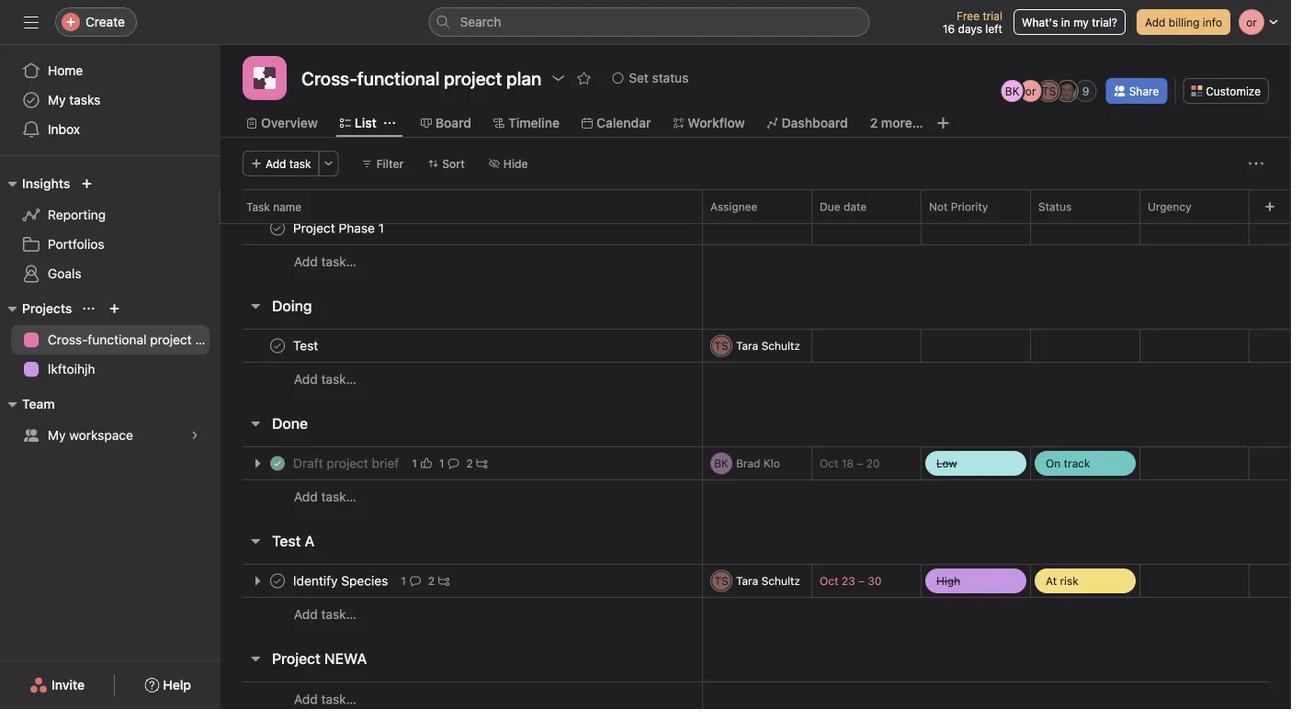 Task type: describe. For each thing, give the bounding box(es) containing it.
Draft project brief text field
[[290, 455, 405, 473]]

create button
[[55, 7, 137, 37]]

dashboard link
[[767, 113, 848, 133]]

or
[[1026, 85, 1037, 97]]

add for add task… button within header to do tree grid
[[294, 254, 318, 269]]

board link
[[421, 113, 472, 133]]

sort button
[[420, 151, 473, 177]]

priority
[[951, 200, 989, 213]]

my for my tasks
[[48, 92, 66, 108]]

inbox
[[48, 122, 80, 137]]

expand subtask list for the task draft project brief image
[[250, 457, 265, 471]]

not priority
[[930, 200, 989, 213]]

task
[[289, 157, 311, 170]]

more actions image
[[323, 158, 334, 169]]

at risk button
[[1032, 565, 1140, 598]]

track
[[1064, 457, 1091, 470]]

project
[[272, 651, 321, 668]]

Identify Species text field
[[290, 572, 394, 591]]

row for first collapse task list for this section icon from the top of the page
[[221, 329, 1292, 363]]

3 completed image from the top
[[267, 571, 289, 593]]

left
[[986, 22, 1003, 35]]

task… for add task… button inside the header test a tree grid
[[321, 607, 357, 622]]

completed checkbox inside "project phase 1" cell
[[267, 217, 289, 240]]

test cell
[[221, 329, 703, 363]]

completed checkbox inside draft project brief cell
[[267, 453, 289, 475]]

lkftoihjh link
[[11, 355, 210, 384]]

set status
[[629, 70, 689, 86]]

add task… row for test cell
[[221, 362, 1292, 396]]

brad klo button
[[711, 453, 808, 475]]

draft project brief cell
[[221, 447, 703, 481]]

project
[[150, 332, 192, 348]]

dashboard
[[782, 115, 848, 131]]

add task… for add task… button within the header doing tree grid
[[294, 372, 357, 387]]

board
[[436, 115, 472, 131]]

— button inside header to do tree grid
[[922, 212, 1031, 245]]

home link
[[11, 56, 210, 86]]

my tasks
[[48, 92, 101, 108]]

workspace
[[69, 428, 133, 443]]

tara schultz inside header doing tree grid
[[737, 340, 801, 353]]

completed image for test text field
[[267, 335, 289, 357]]

hide
[[504, 157, 528, 170]]

hide button
[[481, 151, 537, 177]]

my workspace
[[48, 428, 133, 443]]

cross-functional project plan
[[48, 332, 221, 348]]

newa
[[324, 651, 367, 668]]

2
[[871, 115, 878, 131]]

schultz inside button
[[762, 575, 801, 588]]

invite
[[52, 678, 85, 693]]

add for first add task… button from the bottom of the page
[[294, 692, 318, 708]]

share button
[[1107, 78, 1168, 104]]

billing
[[1169, 16, 1200, 29]]

add task… for add task… button within header to do tree grid
[[294, 254, 357, 269]]

— button inside header doing tree grid
[[1032, 330, 1140, 363]]

calendar
[[597, 115, 651, 131]]

my workspace link
[[11, 421, 210, 451]]

repeats image
[[886, 122, 900, 137]]

add task… button for collapse task list for this section image
[[294, 605, 357, 625]]

my tasks link
[[11, 86, 210, 115]]

task… for first add task… button from the bottom of the page
[[321, 692, 357, 708]]

what's
[[1022, 16, 1059, 29]]

timeline link
[[494, 113, 560, 133]]

info
[[1203, 16, 1223, 29]]

20
[[867, 457, 881, 470]]

set
[[629, 70, 649, 86]]

header done tree grid
[[221, 447, 1292, 514]]

invite button
[[18, 669, 97, 702]]

insights button
[[0, 173, 70, 195]]

risk
[[1061, 575, 1079, 588]]

list
[[355, 115, 377, 131]]

cross- for cross-functional project plan
[[302, 67, 357, 89]]

completed checkbox inside identify species cell
[[267, 571, 289, 593]]

row containing —
[[221, 211, 1292, 246]]

reporting
[[48, 207, 106, 223]]

task… for add task… button within header to do tree grid
[[321, 254, 357, 269]]

set status button
[[604, 65, 697, 91]]

done button
[[272, 407, 308, 440]]

a
[[305, 533, 315, 550]]

plan
[[195, 332, 221, 348]]

create
[[86, 14, 125, 29]]

test
[[272, 533, 301, 550]]

add billing info
[[1146, 16, 1223, 29]]

add field image
[[1265, 201, 1276, 212]]

oct 18 – 20
[[820, 457, 881, 470]]

tara schultz button
[[711, 571, 808, 593]]

tara inside button
[[737, 575, 759, 588]]

overview link
[[246, 113, 318, 133]]

help
[[163, 678, 191, 693]]

name
[[273, 200, 302, 213]]

collapse task list for this section image for project newa
[[248, 652, 263, 667]]

on track
[[1046, 457, 1091, 470]]

16
[[943, 22, 956, 35]]

sort
[[443, 157, 465, 170]]

expand subtask list for the task identify species image
[[250, 574, 265, 589]]

identify species cell
[[221, 565, 703, 599]]

project plan
[[444, 67, 542, 89]]

Test text field
[[290, 337, 324, 355]]

teams element
[[0, 388, 221, 454]]

at
[[1046, 575, 1057, 588]]

due date
[[820, 200, 867, 213]]

1 like. click to like this task image
[[421, 458, 432, 469]]

high button
[[922, 565, 1031, 598]]

tara inside header doing tree grid
[[737, 340, 759, 353]]

status
[[652, 70, 689, 86]]

add a task to this section image
[[321, 299, 336, 314]]

1 comment image
[[448, 458, 459, 469]]

my for my workspace
[[48, 428, 66, 443]]

free trial 16 days left
[[943, 9, 1003, 35]]

on
[[1046, 457, 1061, 470]]

add task
[[266, 157, 311, 170]]

not
[[930, 200, 948, 213]]

in
[[1062, 16, 1071, 29]]

high
[[937, 575, 961, 588]]

workflow
[[688, 115, 745, 131]]

add task… button for collapse task list for this section icon associated with done
[[294, 487, 357, 508]]

lkftoihjh
[[48, 362, 95, 377]]

add task… button inside header to do tree grid
[[294, 252, 357, 272]]

workflow link
[[673, 113, 745, 133]]

add task button
[[243, 151, 320, 177]]

18
[[842, 457, 854, 470]]



Task type: vqa. For each thing, say whether or not it's contained in the screenshot.
Open User Profile "image" at the left top
no



Task type: locate. For each thing, give the bounding box(es) containing it.
test a
[[272, 533, 315, 550]]

1 completed image from the top
[[267, 217, 289, 240]]

add up a
[[294, 490, 318, 505]]

2 — button from the left
[[1141, 212, 1250, 245]]

2 more…
[[871, 115, 924, 131]]

1 horizontal spatial cross-
[[302, 67, 357, 89]]

0 horizontal spatial — button
[[1032, 212, 1140, 245]]

3 add task… from the top
[[294, 490, 357, 505]]

add task… down project phase 1 text box
[[294, 254, 357, 269]]

cross- up list link
[[302, 67, 357, 89]]

row containing tara schultz
[[221, 565, 1292, 599]]

team
[[22, 397, 55, 412]]

bk
[[1006, 85, 1020, 97]]

5 task… from the top
[[321, 692, 357, 708]]

add task… row for identify species cell on the bottom of page
[[221, 598, 1292, 632]]

completed image
[[267, 453, 289, 475]]

completed image right the expand subtask list for the task identify species icon
[[267, 571, 289, 593]]

— button
[[922, 212, 1031, 245], [1032, 330, 1140, 363]]

1 row from the top
[[221, 189, 1292, 223]]

1 tara schultz from the top
[[737, 340, 801, 353]]

1 vertical spatial functional
[[88, 332, 147, 348]]

row containing ts
[[221, 329, 1292, 363]]

0 vertical spatial collapse task list for this section image
[[248, 299, 263, 314]]

tara
[[737, 340, 759, 353], [737, 575, 759, 588]]

status
[[1039, 200, 1072, 213]]

customize
[[1207, 85, 1262, 97]]

0 vertical spatial functional
[[357, 67, 440, 89]]

ts
[[1043, 85, 1057, 97], [715, 340, 729, 353]]

tara schultz
[[737, 340, 801, 353], [737, 575, 801, 588]]

1 vertical spatial tara schultz
[[737, 575, 801, 588]]

collapse task list for this section image left project
[[248, 652, 263, 667]]

what's in my trial?
[[1022, 16, 1118, 29]]

1 my from the top
[[48, 92, 66, 108]]

header to do tree grid
[[221, 112, 1292, 279]]

task… for add task… button within the header done tree grid
[[321, 490, 357, 505]]

1 horizontal spatial functional
[[357, 67, 440, 89]]

task… down draft project brief text field
[[321, 490, 357, 505]]

add inside header done tree grid
[[294, 490, 318, 505]]

3 row from the top
[[221, 329, 1292, 363]]

0 vertical spatial cross-
[[302, 67, 357, 89]]

search button
[[429, 7, 870, 37]]

1 add task… from the top
[[294, 254, 357, 269]]

0 vertical spatial ts
[[1043, 85, 1057, 97]]

header test a tree grid
[[221, 565, 1292, 632]]

completed checkbox down task name
[[267, 217, 289, 240]]

task name
[[246, 200, 302, 213]]

1 tara from the top
[[737, 340, 759, 353]]

0 vertical spatial –
[[857, 457, 864, 470]]

inbox link
[[11, 115, 210, 144]]

add for add billing info button
[[1146, 16, 1166, 29]]

collapse task list for this section image left done button
[[248, 417, 263, 431]]

projects
[[22, 301, 72, 316]]

ts inside row
[[715, 340, 729, 353]]

add inside header to do tree grid
[[294, 254, 318, 269]]

2 schultz from the top
[[762, 575, 801, 588]]

new project or portfolio image
[[109, 303, 120, 314]]

1 add task… button from the top
[[294, 252, 357, 272]]

Project Phase 1 text field
[[290, 219, 390, 238]]

1 vertical spatial schultz
[[762, 575, 801, 588]]

add for add task… button within the header done tree grid
[[294, 490, 318, 505]]

portfolios link
[[11, 230, 210, 259]]

– right 18
[[857, 457, 864, 470]]

completed image inside test cell
[[267, 335, 289, 357]]

2 vertical spatial completed image
[[267, 571, 289, 593]]

3 add task… button from the top
[[294, 487, 357, 508]]

1 vertical spatial completed image
[[267, 335, 289, 357]]

completed checkbox right the 'expand subtask list for the task draft project brief' image
[[267, 453, 289, 475]]

row containing task name
[[221, 189, 1292, 223]]

projects button
[[0, 298, 72, 320]]

add to starred image
[[577, 71, 591, 86]]

2 tara from the top
[[737, 575, 759, 588]]

functional for project plan
[[357, 67, 440, 89]]

row for collapse task list for this section icon associated with done
[[221, 447, 1292, 481]]

overview
[[261, 115, 318, 131]]

2 subtasks image for 1 comment icon
[[477, 458, 488, 469]]

add task… row for draft project brief cell
[[221, 480, 1292, 514]]

0 vertical spatial oct
[[820, 457, 839, 470]]

1 vertical spatial tara
[[737, 575, 759, 588]]

add left 'task'
[[266, 157, 286, 170]]

my inside teams element
[[48, 428, 66, 443]]

functional for project
[[88, 332, 147, 348]]

0 horizontal spatial 2 subtasks image
[[439, 576, 450, 587]]

2 add task… from the top
[[294, 372, 357, 387]]

cross- inside cross-functional project plan link
[[48, 332, 88, 348]]

search list box
[[429, 7, 870, 37]]

add down project
[[294, 692, 318, 708]]

oct inside header done tree grid
[[820, 457, 839, 470]]

schultz
[[762, 340, 801, 353], [762, 575, 801, 588]]

4 add task… row from the top
[[221, 598, 1292, 632]]

date
[[844, 200, 867, 213]]

1 — button from the left
[[1032, 212, 1140, 245]]

trial
[[983, 9, 1003, 22]]

row
[[221, 189, 1292, 223], [221, 211, 1292, 246], [221, 329, 1292, 363], [221, 447, 1292, 481], [221, 565, 1292, 599]]

project newa button
[[272, 643, 367, 676]]

new image
[[81, 178, 92, 189]]

show options, current sort, top image
[[83, 303, 94, 314]]

– right 23
[[859, 575, 865, 588]]

1 vertical spatial 2 subtasks image
[[439, 576, 450, 587]]

add task… button down test text field
[[294, 370, 357, 390]]

– inside header test a tree grid
[[859, 575, 865, 588]]

schultz inside header doing tree grid
[[762, 340, 801, 353]]

0 vertical spatial schultz
[[762, 340, 801, 353]]

9
[[1083, 85, 1090, 97]]

doing button
[[272, 290, 312, 323]]

add task… down test text field
[[294, 372, 357, 387]]

add task… button down identify species text field
[[294, 605, 357, 625]]

puzzle image
[[254, 67, 276, 89]]

completed checkbox inside test cell
[[267, 335, 289, 357]]

add task… button inside header done tree grid
[[294, 487, 357, 508]]

add task… for add task… button inside the header test a tree grid
[[294, 607, 357, 622]]

task… down newa
[[321, 692, 357, 708]]

ja
[[1062, 85, 1074, 97]]

— inside header doing tree grid
[[1043, 341, 1051, 351]]

my left tasks
[[48, 92, 66, 108]]

add for add task… button inside the header test a tree grid
[[294, 607, 318, 622]]

1 vertical spatial ts
[[715, 340, 729, 353]]

add down test text field
[[294, 372, 318, 387]]

days
[[959, 22, 983, 35]]

1 horizontal spatial — button
[[1032, 330, 1140, 363]]

task… for add task… button within the header doing tree grid
[[321, 372, 357, 387]]

0 vertical spatial completed image
[[267, 217, 289, 240]]

1 horizontal spatial ts
[[1043, 85, 1057, 97]]

my
[[1074, 16, 1089, 29]]

add task…
[[294, 254, 357, 269], [294, 372, 357, 387], [294, 490, 357, 505], [294, 607, 357, 622], [294, 692, 357, 708]]

5 add task… from the top
[[294, 692, 357, 708]]

insights element
[[0, 167, 221, 292]]

1 schultz from the top
[[762, 340, 801, 353]]

my
[[48, 92, 66, 108], [48, 428, 66, 443]]

cross-functional project plan link
[[11, 325, 221, 355]]

task… inside header done tree grid
[[321, 490, 357, 505]]

add inside header doing tree grid
[[294, 372, 318, 387]]

oct left 18
[[820, 457, 839, 470]]

project newa
[[272, 651, 367, 668]]

1 comment image
[[410, 576, 421, 587]]

tasks
[[69, 92, 101, 108]]

oct for oct 23 – 30
[[820, 575, 839, 588]]

task… inside header to do tree grid
[[321, 254, 357, 269]]

1 task… from the top
[[321, 254, 357, 269]]

add left billing
[[1146, 16, 1166, 29]]

0 vertical spatial tara schultz
[[737, 340, 801, 353]]

team button
[[0, 394, 55, 416]]

0 horizontal spatial — button
[[922, 212, 1031, 245]]

task… down test text field
[[321, 372, 357, 387]]

task… down identify species text field
[[321, 607, 357, 622]]

add inside header test a tree grid
[[294, 607, 318, 622]]

2 vertical spatial collapse task list for this section image
[[248, 652, 263, 667]]

2 row from the top
[[221, 211, 1292, 246]]

add task… inside header doing tree grid
[[294, 372, 357, 387]]

– for 30
[[859, 575, 865, 588]]

3 task… from the top
[[321, 490, 357, 505]]

oct for oct 18 – 20
[[820, 457, 839, 470]]

2 subtasks image right 1 comment image
[[439, 576, 450, 587]]

1 vertical spatial my
[[48, 428, 66, 443]]

— button left add field icon
[[1141, 212, 1250, 245]]

4 add task… from the top
[[294, 607, 357, 622]]

global element
[[0, 45, 221, 155]]

oct
[[820, 457, 839, 470], [820, 575, 839, 588]]

add up project
[[294, 607, 318, 622]]

1 add task… row from the top
[[221, 245, 1292, 279]]

2 add task… row from the top
[[221, 362, 1292, 396]]

3 completed checkbox from the top
[[267, 453, 289, 475]]

add tab image
[[937, 116, 951, 131]]

row for collapse task list for this section image
[[221, 565, 1292, 599]]

0 horizontal spatial functional
[[88, 332, 147, 348]]

add task… down project newa at bottom
[[294, 692, 357, 708]]

functional inside projects 'element'
[[88, 332, 147, 348]]

oct inside header test a tree grid
[[820, 575, 839, 588]]

add task… button down project newa at bottom
[[294, 690, 357, 710]]

1 horizontal spatial 2 subtasks image
[[477, 458, 488, 469]]

task… inside header doing tree grid
[[321, 372, 357, 387]]

help button
[[133, 669, 203, 702]]

1 vertical spatial collapse task list for this section image
[[248, 417, 263, 431]]

3 collapse task list for this section image from the top
[[248, 652, 263, 667]]

–
[[857, 457, 864, 470], [859, 575, 865, 588]]

completed checkbox right the expand subtask list for the task identify species icon
[[267, 571, 289, 593]]

add task… inside header test a tree grid
[[294, 607, 357, 622]]

functional
[[357, 67, 440, 89], [88, 332, 147, 348]]

insights
[[22, 176, 70, 191]]

hide sidebar image
[[24, 15, 39, 29]]

0 vertical spatial 2 subtasks image
[[477, 458, 488, 469]]

add task… button inside header test a tree grid
[[294, 605, 357, 625]]

test a button
[[272, 525, 315, 558]]

what's in my trial? button
[[1014, 9, 1126, 35]]

2 task… from the top
[[321, 372, 357, 387]]

1 vertical spatial cross-
[[48, 332, 88, 348]]

add task… button for first collapse task list for this section icon from the top of the page
[[294, 370, 357, 390]]

see details, my workspace image
[[189, 430, 200, 441]]

1 completed checkbox from the top
[[267, 217, 289, 240]]

my down team
[[48, 428, 66, 443]]

tab actions image
[[384, 118, 395, 129]]

0 horizontal spatial cross-
[[48, 332, 88, 348]]

more…
[[882, 115, 924, 131]]

5 row from the top
[[221, 565, 1292, 599]]

header doing tree grid
[[221, 329, 1292, 396]]

my inside global element
[[48, 92, 66, 108]]

done
[[272, 415, 308, 433]]

2 subtasks image right 1 comment icon
[[477, 458, 488, 469]]

search
[[460, 14, 502, 29]]

customize button
[[1184, 78, 1270, 104]]

2 add task… button from the top
[[294, 370, 357, 390]]

add for add task… button within the header doing tree grid
[[294, 372, 318, 387]]

urgency
[[1148, 200, 1192, 213]]

add billing info button
[[1137, 9, 1231, 35]]

4 completed checkbox from the top
[[267, 571, 289, 593]]

on track button
[[1032, 448, 1140, 480]]

2 collapse task list for this section image from the top
[[248, 417, 263, 431]]

goals
[[48, 266, 81, 281]]

2 oct from the top
[[820, 575, 839, 588]]

oct left 23
[[820, 575, 839, 588]]

collapse task list for this section image
[[248, 299, 263, 314], [248, 417, 263, 431], [248, 652, 263, 667]]

2 more… button
[[871, 113, 924, 133]]

2 subtasks image for 1 comment image
[[439, 576, 450, 587]]

assignee
[[711, 200, 758, 213]]

completed image left test text field
[[267, 335, 289, 357]]

5 add task… row from the top
[[221, 682, 1292, 710]]

0 horizontal spatial ts
[[715, 340, 729, 353]]

add task… inside header to do tree grid
[[294, 254, 357, 269]]

1 collapse task list for this section image from the top
[[248, 299, 263, 314]]

1 oct from the top
[[820, 457, 839, 470]]

— button left the urgency
[[1032, 212, 1140, 245]]

add task… inside header done tree grid
[[294, 490, 357, 505]]

functional up lkftoihjh link
[[88, 332, 147, 348]]

2 my from the top
[[48, 428, 66, 443]]

add task… for first add task… button from the bottom of the page
[[294, 692, 357, 708]]

add task… button down draft project brief text field
[[294, 487, 357, 508]]

cross-
[[302, 67, 357, 89], [48, 332, 88, 348]]

cross- for cross-functional project plan
[[48, 332, 88, 348]]

4 row from the top
[[221, 447, 1292, 481]]

completed image
[[267, 217, 289, 240], [267, 335, 289, 357], [267, 571, 289, 593]]

task…
[[321, 254, 357, 269], [321, 372, 357, 387], [321, 490, 357, 505], [321, 607, 357, 622], [321, 692, 357, 708]]

task… down project phase 1 text box
[[321, 254, 357, 269]]

add task… row
[[221, 245, 1292, 279], [221, 362, 1292, 396], [221, 480, 1292, 514], [221, 598, 1292, 632], [221, 682, 1292, 710]]

cross- up lkftoihjh
[[48, 332, 88, 348]]

0 vertical spatial — button
[[922, 212, 1031, 245]]

timeline
[[508, 115, 560, 131]]

add task… down draft project brief text field
[[294, 490, 357, 505]]

task… inside header test a tree grid
[[321, 607, 357, 622]]

show options image
[[551, 71, 566, 86]]

0 vertical spatial tara
[[737, 340, 759, 353]]

free
[[957, 9, 980, 22]]

collapse task list for this section image for done
[[248, 417, 263, 431]]

– for 20
[[857, 457, 864, 470]]

2 completed image from the top
[[267, 335, 289, 357]]

row containing brad klo
[[221, 447, 1292, 481]]

completed checkbox left test text field
[[267, 335, 289, 357]]

filter button
[[354, 151, 412, 177]]

completed image inside "project phase 1" cell
[[267, 217, 289, 240]]

add up the doing button
[[294, 254, 318, 269]]

collapse task list for this section image left doing
[[248, 299, 263, 314]]

3 add task… row from the top
[[221, 480, 1292, 514]]

completed image for project phase 1 text box
[[267, 217, 289, 240]]

functional up tab actions image in the left top of the page
[[357, 67, 440, 89]]

add task… down identify species text field
[[294, 607, 357, 622]]

portfolios
[[48, 237, 104, 252]]

2 subtasks image
[[477, 458, 488, 469], [439, 576, 450, 587]]

1 vertical spatial oct
[[820, 575, 839, 588]]

collapse task list for this section image
[[248, 534, 263, 549]]

23
[[842, 575, 856, 588]]

completed image down task name
[[267, 217, 289, 240]]

– inside header done tree grid
[[857, 457, 864, 470]]

5 add task… button from the top
[[294, 690, 357, 710]]

cross-functional project plan
[[302, 67, 542, 89]]

more actions image
[[1250, 156, 1264, 171]]

goals link
[[11, 259, 210, 289]]

4 task… from the top
[[321, 607, 357, 622]]

project phase 1 cell
[[221, 211, 703, 246]]

add task… button inside header doing tree grid
[[294, 370, 357, 390]]

projects element
[[0, 292, 221, 388]]

1 horizontal spatial — button
[[1141, 212, 1250, 245]]

add task… button down project phase 1 text box
[[294, 252, 357, 272]]

reporting link
[[11, 200, 210, 230]]

4 add task… button from the top
[[294, 605, 357, 625]]

Completed checkbox
[[267, 217, 289, 240], [267, 335, 289, 357], [267, 453, 289, 475], [267, 571, 289, 593]]

1 vertical spatial — button
[[1032, 330, 1140, 363]]

0 vertical spatial my
[[48, 92, 66, 108]]

2 completed checkbox from the top
[[267, 335, 289, 357]]

1 vertical spatial –
[[859, 575, 865, 588]]

tara schultz inside button
[[737, 575, 801, 588]]

add task… for add task… button within the header done tree grid
[[294, 490, 357, 505]]

2 tara schultz from the top
[[737, 575, 801, 588]]



